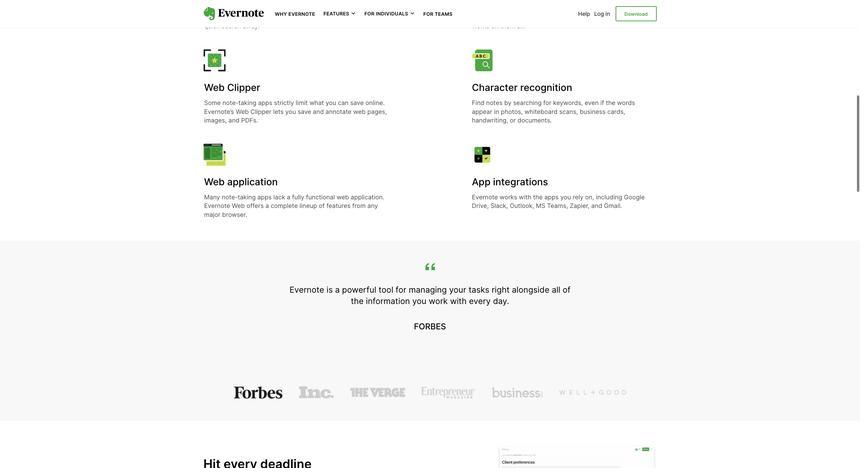 Task type: vqa. For each thing, say whether or not it's contained in the screenshot.


Task type: describe. For each thing, give the bounding box(es) containing it.
any
[[368, 203, 378, 210]]

evernote inside evernote works with the apps you rely on, including google drive, slack, outlook, ms teams, zapier, and gmail.
[[472, 194, 498, 201]]

certain
[[324, 5, 345, 12]]

business
[[580, 108, 606, 115]]

integrations
[[494, 176, 549, 188]]

ms
[[537, 203, 546, 210]]

handwriting,
[[472, 117, 509, 124]]

major
[[204, 211, 221, 218]]

scans,
[[560, 108, 579, 115]]

download link
[[616, 6, 657, 21]]

web clipper
[[204, 82, 261, 94]]

character
[[472, 82, 518, 94]]

apps,
[[595, 14, 611, 21]]

1 vertical spatial organize
[[292, 14, 317, 21]]

a up at
[[319, 5, 322, 12]]

outlook,
[[510, 203, 535, 210]]

app
[[472, 176, 491, 188]]

with inside evernote works with the apps you rely on, including google drive, slack, outlook, ms teams, zapier, and gmail.
[[519, 194, 532, 201]]

like
[[472, 14, 484, 21]]

for inside evernote is a powerful tool for managing your tasks right alongside all of the information you work with every day.
[[396, 285, 407, 295]]

keywords,
[[554, 99, 584, 107]]

many
[[204, 194, 220, 201]]

notes
[[487, 99, 503, 107]]

system
[[204, 14, 225, 21]]

on,
[[586, 194, 595, 201]]

iphone
[[498, 5, 518, 12]]

any
[[336, 14, 347, 21]]

web inside many note-taking apps lack a fully functional web application. evernote web offers a complete lineup of features from any major browser.
[[232, 203, 245, 210]]

find notes by searching for keywords, even if the words appear in photos, whiteboard scans, business cards, handwriting, or documents.
[[472, 99, 636, 124]]

lack
[[274, 194, 285, 201]]

why evernote link
[[275, 10, 316, 17]]

lineup
[[300, 203, 317, 210]]

a inside the 'have an iphone and a windows computer? android and mac? like using linux? unlike most note-taking apps, evernote works on them all.'
[[532, 5, 536, 12]]

functional
[[306, 194, 335, 201]]

log in
[[595, 10, 611, 17]]

images,
[[204, 117, 227, 124]]

google
[[625, 194, 645, 201]]

0 vertical spatial in
[[606, 10, 611, 17]]

way.
[[346, 5, 360, 12]]

web up some
[[204, 82, 225, 94]]

all
[[552, 285, 561, 295]]

most
[[543, 14, 558, 21]]

business.com logo image
[[492, 387, 543, 399]]

is inside evernote is a powerful tool for managing your tasks right alongside all of the information you work with every day.
[[327, 285, 333, 295]]

have an iphone and a windows computer? android and mac? like using linux? unlike most note-taking apps, evernote works on them all.
[[472, 5, 652, 30]]

apps for web clipper
[[258, 99, 273, 107]]

taking inside the 'have an iphone and a windows computer? android and mac? like using linux? unlike most note-taking apps, evernote works on them all.'
[[576, 14, 594, 21]]

information
[[366, 297, 410, 307]]

app integrations
[[472, 176, 549, 188]]

well + good logo image
[[560, 387, 627, 399]]

evernote's
[[204, 108, 234, 115]]

tasks
[[469, 285, 490, 295]]

or inside find notes by searching for keywords, even if the words appear in photos, whiteboard scans, business cards, handwriting, or documents.
[[510, 117, 516, 124]]

note
[[349, 14, 362, 21]]

why
[[275, 11, 287, 17]]

forbes logo image
[[234, 387, 283, 399]]

android
[[599, 5, 622, 12]]

features
[[327, 203, 351, 210]]

complete
[[271, 203, 298, 210]]

some
[[204, 99, 221, 107]]

unlike
[[524, 14, 542, 21]]

help link
[[579, 10, 591, 17]]

using
[[486, 14, 502, 21]]

windows
[[538, 5, 564, 12]]

web clipper image
[[204, 50, 226, 72]]

don't
[[275, 14, 290, 21]]

0 vertical spatial organize
[[292, 5, 317, 12]]

have
[[472, 5, 487, 12]]

a inside evernote is a powerful tool for managing your tasks right alongside all of the information you work with every day.
[[335, 285, 340, 295]]

taking for application
[[238, 194, 256, 201]]

recognition
[[521, 82, 573, 94]]

you down strictly
[[286, 108, 296, 115]]

offers
[[247, 203, 264, 210]]

help
[[579, 10, 591, 17]]

linux?
[[503, 14, 522, 21]]

create
[[361, 5, 381, 12]]

quick
[[204, 22, 220, 30]]

the inside evernote is a powerful tool for managing your tasks right alongside all of the information you work with every day.
[[351, 297, 364, 307]]

an
[[489, 5, 496, 12]]

force
[[255, 5, 270, 12]]

day.
[[494, 297, 510, 307]]

alongside
[[512, 285, 550, 295]]

evernote inside evernote doesn't force you to organize a certain way. create a system of notebooks or don't organize at all. any note is a quick search away.
[[204, 5, 230, 12]]

appear
[[472, 108, 493, 115]]

evernote is a powerful tool for managing your tasks right alongside all of the information you work with every day.
[[290, 285, 571, 307]]

the verge logo image
[[351, 387, 406, 399]]

on
[[492, 22, 499, 30]]

or inside evernote doesn't force you to organize a certain way. create a system of notebooks or don't organize at all. any note is a quick search away.
[[268, 14, 274, 21]]

annotate
[[326, 108, 352, 115]]

drive,
[[472, 203, 489, 210]]

with inside evernote is a powerful tool for managing your tasks right alongside all of the information you work with every day.
[[451, 297, 467, 307]]

0 vertical spatial clipper
[[227, 82, 261, 94]]

for individuals
[[365, 11, 409, 17]]

of for doesn't
[[227, 14, 233, 21]]

every
[[470, 297, 491, 307]]

of inside many note-taking apps lack a fully functional web application. evernote web offers a complete lineup of features from any major browser.
[[319, 203, 325, 210]]

to
[[284, 5, 290, 12]]

whiteboard
[[525, 108, 558, 115]]

clipper inside some note-taking apps strictly limit what you can save online. evernote's web clipper lets you save and annotate web pages, images, and pdfs.
[[251, 108, 272, 115]]

note- inside the 'have an iphone and a windows computer? android and mac? like using linux? unlike most note-taking apps, evernote works on them all.'
[[560, 14, 576, 21]]



Task type: locate. For each thing, give the bounding box(es) containing it.
and down the on,
[[592, 203, 603, 210]]

in inside find notes by searching for keywords, even if the words appear in photos, whiteboard scans, business cards, handwriting, or documents.
[[495, 108, 500, 115]]

save right can
[[351, 99, 364, 107]]

taking up "pdfs."
[[239, 99, 257, 107]]

2 horizontal spatial of
[[563, 285, 571, 295]]

web application
[[204, 176, 278, 188]]

a up unlike
[[532, 5, 536, 12]]

tool
[[379, 285, 394, 295]]

teams
[[435, 11, 453, 17]]

1 vertical spatial the
[[534, 194, 543, 201]]

for inside find notes by searching for keywords, even if the words appear in photos, whiteboard scans, business cards, handwriting, or documents.
[[544, 99, 552, 107]]

1 vertical spatial clipper
[[251, 108, 272, 115]]

can
[[338, 99, 349, 107]]

with up outlook,
[[519, 194, 532, 201]]

for for for teams
[[424, 11, 434, 17]]

in right the log
[[606, 10, 611, 17]]

save down limit
[[298, 108, 311, 115]]

evernote calendar integration showcase image
[[479, 443, 657, 469]]

app integrations icon image
[[472, 144, 494, 166]]

the right if
[[607, 99, 616, 107]]

1 vertical spatial for
[[396, 285, 407, 295]]

in down notes
[[495, 108, 500, 115]]

taking down computer?
[[576, 14, 594, 21]]

0 horizontal spatial of
[[227, 14, 233, 21]]

pdfs.
[[241, 117, 258, 124]]

note- for application
[[222, 194, 238, 201]]

mac?
[[636, 5, 652, 12]]

0 vertical spatial with
[[519, 194, 532, 201]]

evernote
[[204, 5, 230, 12], [289, 11, 316, 17], [613, 14, 639, 21], [472, 194, 498, 201], [204, 203, 230, 210], [290, 285, 325, 295]]

you inside evernote doesn't force you to organize a certain way. create a system of notebooks or don't organize at all. any note is a quick search away.
[[272, 5, 283, 12]]

and left "pdfs."
[[229, 117, 240, 124]]

1 horizontal spatial for
[[424, 11, 434, 17]]

note- for clipper
[[223, 99, 239, 107]]

or
[[268, 14, 274, 21], [510, 117, 516, 124]]

0 horizontal spatial all.
[[326, 14, 334, 21]]

rely
[[573, 194, 584, 201]]

for teams
[[424, 11, 453, 17]]

you left to
[[272, 5, 283, 12]]

in
[[606, 10, 611, 17], [495, 108, 500, 115]]

note- inside many note-taking apps lack a fully functional web application. evernote web offers a complete lineup of features from any major browser.
[[222, 194, 238, 201]]

and inside evernote works with the apps you rely on, including google drive, slack, outlook, ms teams, zapier, and gmail.
[[592, 203, 603, 210]]

web up features
[[337, 194, 349, 201]]

1 horizontal spatial with
[[519, 194, 532, 201]]

all. inside the 'have an iphone and a windows computer? android and mac? like using linux? unlike most note-taking apps, evernote works on them all.'
[[517, 22, 526, 30]]

managing
[[409, 285, 447, 295]]

0 vertical spatial save
[[351, 99, 364, 107]]

find
[[472, 99, 485, 107]]

is inside evernote doesn't force you to organize a certain way. create a system of notebooks or don't organize at all. any note is a quick search away.
[[364, 14, 368, 21]]

all. inside evernote doesn't force you to organize a certain way. create a system of notebooks or don't organize at all. any note is a quick search away.
[[326, 14, 334, 21]]

save
[[351, 99, 364, 107], [298, 108, 311, 115]]

0 horizontal spatial is
[[327, 285, 333, 295]]

0 vertical spatial of
[[227, 14, 233, 21]]

inc magazine logo image
[[299, 387, 334, 399]]

1 vertical spatial in
[[495, 108, 500, 115]]

1 vertical spatial of
[[319, 203, 325, 210]]

fully
[[292, 194, 305, 201]]

1 horizontal spatial in
[[606, 10, 611, 17]]

1 horizontal spatial works
[[500, 194, 518, 201]]

a down create
[[370, 14, 373, 21]]

of
[[227, 14, 233, 21], [319, 203, 325, 210], [563, 285, 571, 295]]

taking for clipper
[[239, 99, 257, 107]]

1 vertical spatial with
[[451, 297, 467, 307]]

0 horizontal spatial with
[[451, 297, 467, 307]]

search
[[222, 22, 241, 30]]

for up whiteboard
[[544, 99, 552, 107]]

for right "note"
[[365, 11, 375, 17]]

a right offers
[[266, 203, 269, 210]]

apps up teams,
[[545, 194, 559, 201]]

web up many
[[204, 176, 225, 188]]

1 horizontal spatial all.
[[517, 22, 526, 30]]

application
[[227, 176, 278, 188]]

0 horizontal spatial in
[[495, 108, 500, 115]]

lets
[[273, 108, 284, 115]]

a right create
[[383, 5, 386, 12]]

clipper
[[227, 82, 261, 94], [251, 108, 272, 115]]

0 horizontal spatial or
[[268, 14, 274, 21]]

1 vertical spatial or
[[510, 117, 516, 124]]

pages,
[[368, 108, 387, 115]]

taking inside many note-taking apps lack a fully functional web application. evernote web offers a complete lineup of features from any major browser.
[[238, 194, 256, 201]]

even
[[585, 99, 599, 107]]

2 vertical spatial taking
[[238, 194, 256, 201]]

2 vertical spatial the
[[351, 297, 364, 307]]

a
[[319, 5, 322, 12], [383, 5, 386, 12], [532, 5, 536, 12], [370, 14, 373, 21], [287, 194, 291, 201], [266, 203, 269, 210], [335, 285, 340, 295]]

all. right at
[[326, 14, 334, 21]]

entrepreneur magazine logo image
[[422, 387, 476, 399]]

organize right to
[[292, 5, 317, 12]]

organize left at
[[292, 14, 317, 21]]

0 vertical spatial is
[[364, 14, 368, 21]]

works inside the 'have an iphone and a windows computer? android and mac? like using linux? unlike most note-taking apps, evernote works on them all.'
[[472, 22, 490, 30]]

the inside find notes by searching for keywords, even if the words appear in photos, whiteboard scans, business cards, handwriting, or documents.
[[607, 99, 616, 107]]

you up teams,
[[561, 194, 572, 201]]

all.
[[326, 14, 334, 21], [517, 22, 526, 30]]

for right tool
[[396, 285, 407, 295]]

limit
[[296, 99, 308, 107]]

evernote logo image
[[204, 7, 264, 21]]

strictly
[[274, 99, 294, 107]]

1 vertical spatial is
[[327, 285, 333, 295]]

0 vertical spatial note-
[[560, 14, 576, 21]]

at
[[318, 14, 324, 21]]

1 horizontal spatial or
[[510, 117, 516, 124]]

apps up offers
[[258, 194, 272, 201]]

1 horizontal spatial save
[[351, 99, 364, 107]]

browser.
[[222, 211, 248, 218]]

slack,
[[491, 203, 508, 210]]

is down create
[[364, 14, 368, 21]]

note- inside some note-taking apps strictly limit what you can save online. evernote's web clipper lets you save and annotate web pages, images, and pdfs.
[[223, 99, 239, 107]]

character recognition
[[472, 82, 573, 94]]

taking up offers
[[238, 194, 256, 201]]

you down managing
[[413, 297, 427, 307]]

web
[[204, 82, 225, 94], [236, 108, 249, 115], [204, 176, 225, 188], [232, 203, 245, 210]]

1 vertical spatial works
[[500, 194, 518, 201]]

the up ms
[[534, 194, 543, 201]]

of up search
[[227, 14, 233, 21]]

2 vertical spatial note-
[[222, 194, 238, 201]]

taking inside some note-taking apps strictly limit what you can save online. evernote's web clipper lets you save and annotate web pages, images, and pdfs.
[[239, 99, 257, 107]]

a right lack
[[287, 194, 291, 201]]

0 vertical spatial for
[[544, 99, 552, 107]]

computer?
[[566, 5, 597, 12]]

evernote works with the apps you rely on, including google drive, slack, outlook, ms teams, zapier, and gmail.
[[472, 194, 645, 210]]

works down like
[[472, 22, 490, 30]]

why evernote
[[275, 11, 316, 17]]

or left why
[[268, 14, 274, 21]]

works inside evernote works with the apps you rely on, including google drive, slack, outlook, ms teams, zapier, and gmail.
[[500, 194, 518, 201]]

web left pages,
[[354, 108, 366, 115]]

0 horizontal spatial for
[[396, 285, 407, 295]]

1 horizontal spatial is
[[364, 14, 368, 21]]

from
[[353, 203, 366, 210]]

features button
[[324, 10, 357, 17]]

for left teams
[[424, 11, 434, 17]]

and up unlike
[[520, 5, 531, 12]]

your
[[450, 285, 467, 295]]

1 horizontal spatial web
[[354, 108, 366, 115]]

0 horizontal spatial works
[[472, 22, 490, 30]]

work
[[429, 297, 448, 307]]

browser icon image
[[204, 144, 226, 166]]

including
[[597, 194, 623, 201]]

1 horizontal spatial of
[[319, 203, 325, 210]]

of inside evernote doesn't force you to organize a certain way. create a system of notebooks or don't organize at all. any note is a quick search away.
[[227, 14, 233, 21]]

you
[[272, 5, 283, 12], [326, 99, 337, 107], [286, 108, 296, 115], [561, 194, 572, 201], [413, 297, 427, 307]]

1 vertical spatial all.
[[517, 22, 526, 30]]

away.
[[243, 22, 260, 30]]

evernote doesn't force you to organize a certain way. create a system of notebooks or don't organize at all. any note is a quick search away.
[[204, 5, 386, 30]]

log in link
[[595, 10, 611, 17]]

evernote inside many note-taking apps lack a fully functional web application. evernote web offers a complete lineup of features from any major browser.
[[204, 203, 230, 210]]

web up "pdfs."
[[236, 108, 249, 115]]

of down functional
[[319, 203, 325, 210]]

0 horizontal spatial web
[[337, 194, 349, 201]]

for
[[365, 11, 375, 17], [424, 11, 434, 17]]

or down the photos, on the right of the page
[[510, 117, 516, 124]]

for inside button
[[365, 11, 375, 17]]

for teams link
[[424, 10, 453, 17]]

web up browser.
[[232, 203, 245, 210]]

organize
[[292, 5, 317, 12], [292, 14, 317, 21]]

of inside evernote is a powerful tool for managing your tasks right alongside all of the information you work with every day.
[[563, 285, 571, 295]]

forbes
[[414, 322, 447, 332]]

1 vertical spatial note-
[[223, 99, 239, 107]]

of right all
[[563, 285, 571, 295]]

the inside evernote works with the apps you rely on, including google drive, slack, outlook, ms teams, zapier, and gmail.
[[534, 194, 543, 201]]

web inside some note-taking apps strictly limit what you can save online. evernote's web clipper lets you save and annotate web pages, images, and pdfs.
[[354, 108, 366, 115]]

with down "your"
[[451, 297, 467, 307]]

works up slack,
[[500, 194, 518, 201]]

doesn't
[[232, 5, 254, 12]]

1 horizontal spatial for
[[544, 99, 552, 107]]

web inside many note-taking apps lack a fully functional web application. evernote web offers a complete lineup of features from any major browser.
[[337, 194, 349, 201]]

search icon image
[[472, 50, 494, 72]]

0 vertical spatial all.
[[326, 14, 334, 21]]

0 vertical spatial the
[[607, 99, 616, 107]]

a left powerful
[[335, 285, 340, 295]]

if
[[601, 99, 605, 107]]

and left the mac?
[[623, 5, 634, 12]]

features
[[324, 11, 350, 17]]

is left powerful
[[327, 285, 333, 295]]

1 vertical spatial taking
[[239, 99, 257, 107]]

apps inside some note-taking apps strictly limit what you can save online. evernote's web clipper lets you save and annotate web pages, images, and pdfs.
[[258, 99, 273, 107]]

2 horizontal spatial the
[[607, 99, 616, 107]]

evernote inside evernote is a powerful tool for managing your tasks right alongside all of the information you work with every day.
[[290, 285, 325, 295]]

0 vertical spatial taking
[[576, 14, 594, 21]]

apps inside many note-taking apps lack a fully functional web application. evernote web offers a complete lineup of features from any major browser.
[[258, 194, 272, 201]]

note- right many
[[222, 194, 238, 201]]

web
[[354, 108, 366, 115], [337, 194, 349, 201]]

words
[[618, 99, 636, 107]]

1 vertical spatial save
[[298, 108, 311, 115]]

note- down computer?
[[560, 14, 576, 21]]

notebooks
[[235, 14, 266, 21]]

0 horizontal spatial save
[[298, 108, 311, 115]]

some note-taking apps strictly limit what you can save online. evernote's web clipper lets you save and annotate web pages, images, and pdfs.
[[204, 99, 387, 124]]

of for is
[[563, 285, 571, 295]]

you inside evernote works with the apps you rely on, including google drive, slack, outlook, ms teams, zapier, and gmail.
[[561, 194, 572, 201]]

online.
[[366, 99, 385, 107]]

2 vertical spatial of
[[563, 285, 571, 295]]

apps inside evernote works with the apps you rely on, including google drive, slack, outlook, ms teams, zapier, and gmail.
[[545, 194, 559, 201]]

the down powerful
[[351, 297, 364, 307]]

powerful
[[342, 285, 377, 295]]

log
[[595, 10, 605, 17]]

apps left strictly
[[258, 99, 273, 107]]

you up annotate
[[326, 99, 337, 107]]

apps for web application
[[258, 194, 272, 201]]

0 vertical spatial works
[[472, 22, 490, 30]]

for individuals button
[[365, 10, 416, 17]]

photos,
[[501, 108, 523, 115]]

0 vertical spatial or
[[268, 14, 274, 21]]

1 horizontal spatial the
[[534, 194, 543, 201]]

and down what
[[313, 108, 324, 115]]

evernote inside the 'have an iphone and a windows computer? android and mac? like using linux? unlike most note-taking apps, evernote works on them all.'
[[613, 14, 639, 21]]

you inside evernote is a powerful tool for managing your tasks right alongside all of the information you work with every day.
[[413, 297, 427, 307]]

documents.
[[518, 117, 552, 124]]

note- up evernote's
[[223, 99, 239, 107]]

1 vertical spatial web
[[337, 194, 349, 201]]

application.
[[351, 194, 385, 201]]

for for for individuals
[[365, 11, 375, 17]]

teams,
[[548, 203, 569, 210]]

0 horizontal spatial for
[[365, 11, 375, 17]]

0 vertical spatial web
[[354, 108, 366, 115]]

web inside some note-taking apps strictly limit what you can save online. evernote's web clipper lets you save and annotate web pages, images, and pdfs.
[[236, 108, 249, 115]]

and
[[520, 5, 531, 12], [623, 5, 634, 12], [313, 108, 324, 115], [229, 117, 240, 124], [592, 203, 603, 210]]

what
[[310, 99, 324, 107]]

by
[[505, 99, 512, 107]]

all. down linux?
[[517, 22, 526, 30]]

0 horizontal spatial the
[[351, 297, 364, 307]]



